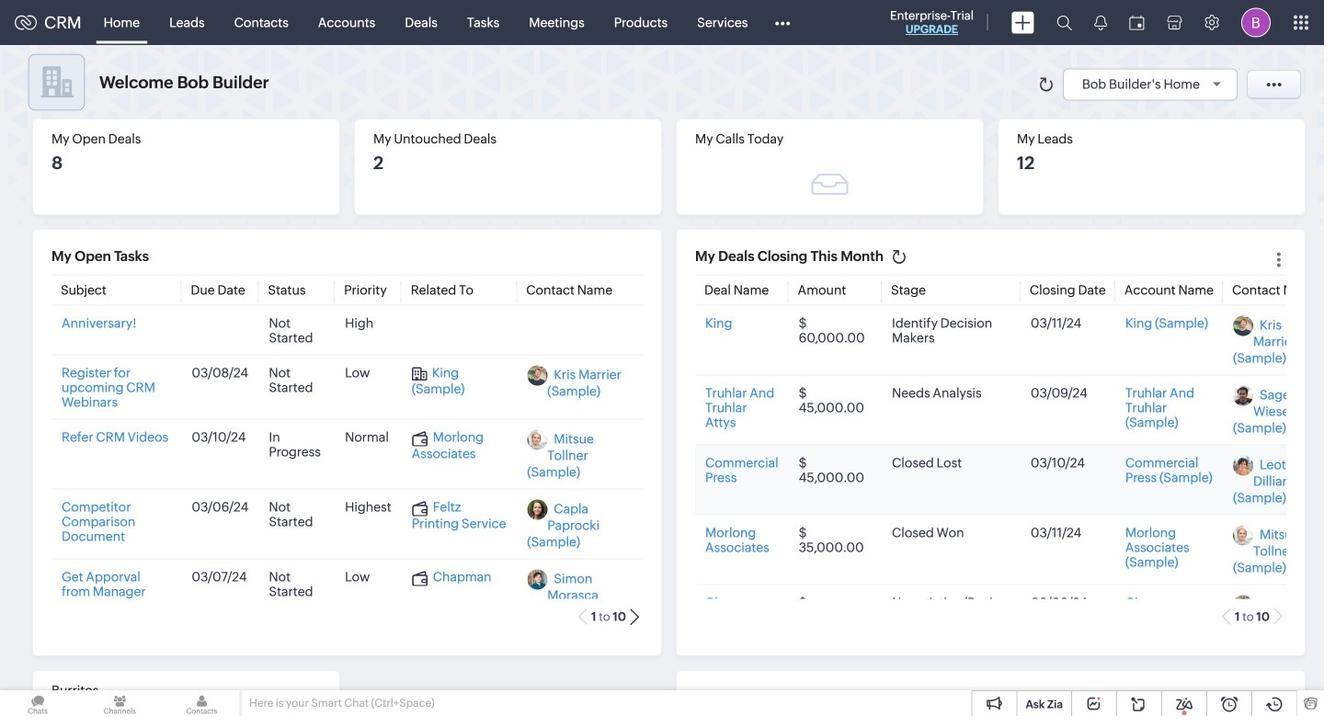 Task type: locate. For each thing, give the bounding box(es) containing it.
profile image
[[1241, 8, 1271, 37]]

profile element
[[1230, 0, 1282, 45]]

signals element
[[1083, 0, 1118, 45]]

logo image
[[15, 15, 37, 30]]

chats image
[[0, 691, 76, 716]]

create menu element
[[1001, 0, 1046, 45]]

Other Modules field
[[763, 8, 802, 37]]

signals image
[[1094, 15, 1107, 30]]



Task type: vqa. For each thing, say whether or not it's contained in the screenshot.
Profile icon
yes



Task type: describe. For each thing, give the bounding box(es) containing it.
channels image
[[82, 691, 158, 716]]

create menu image
[[1012, 11, 1035, 34]]

calendar image
[[1129, 15, 1145, 30]]

search element
[[1046, 0, 1083, 45]]

contacts image
[[164, 691, 240, 716]]

search image
[[1057, 15, 1072, 30]]



